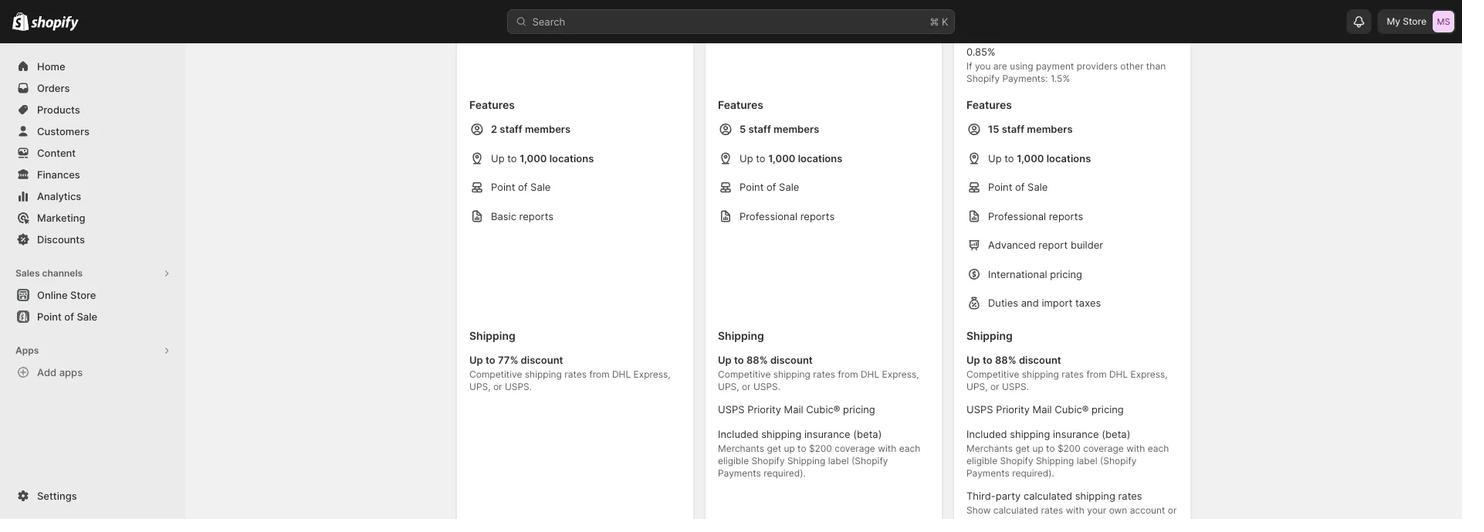 Task type: vqa. For each thing, say whether or not it's contained in the screenshot.
Search Countries 'Text Box'
no



Task type: describe. For each thing, give the bounding box(es) containing it.
1,000 for 5
[[769, 152, 796, 164]]

online store link
[[9, 284, 176, 306]]

rates inside duties and import taxes rates 0.85% if you are using payment providers other than shopify payments: 1.5%
[[1085, 31, 1110, 42]]

list containing 15 staff members
[[967, 122, 1179, 316]]

1,000 for 15
[[1018, 152, 1045, 164]]

up to 1,000 locations for 5 staff members
[[740, 152, 843, 164]]

content
[[37, 147, 76, 159]]

staff for 2
[[500, 123, 523, 135]]

sales
[[15, 268, 40, 279]]

2 up to 88% discount competitive shipping rates from dhl express, ups, or usps. from the left
[[967, 354, 1168, 392]]

third-
[[967, 517, 992, 519]]

members for 5 staff members
[[774, 123, 820, 135]]

sales channels button
[[9, 263, 176, 284]]

2 merchants from the left
[[967, 443, 1013, 454]]

3 dhl from the left
[[1110, 368, 1129, 380]]

third-
[[967, 490, 996, 502]]

1,000 for 2
[[520, 152, 547, 164]]

point of sale for 5
[[740, 181, 800, 193]]

1 merchants from the left
[[718, 443, 765, 454]]

1 up to 88% discount competitive shipping rates from dhl express, ups, or usps. from the left
[[718, 354, 920, 392]]

providers
[[1077, 60, 1118, 71]]

2 each from the left
[[1148, 443, 1170, 454]]

my store
[[1388, 16, 1427, 27]]

orders link
[[9, 77, 176, 99]]

0 horizontal spatial with
[[878, 443, 897, 454]]

and for duties and import taxes
[[1022, 297, 1039, 309]]

at
[[1041, 517, 1050, 519]]

1 vertical spatial calculated
[[994, 504, 1039, 516]]

features for 5
[[718, 98, 764, 111]]

2 mail from the left
[[1033, 404, 1053, 416]]

add
[[37, 366, 57, 378]]

payments:
[[1003, 73, 1049, 84]]

2 eligible from the left
[[967, 455, 998, 466]]

of for 15
[[1016, 181, 1025, 193]]

point for 5
[[740, 181, 764, 193]]

basic reports
[[491, 210, 554, 222]]

finances link
[[9, 164, 176, 185]]

point of sale for 15
[[989, 181, 1048, 193]]

marketing
[[37, 212, 85, 224]]

finances
[[37, 168, 80, 180]]

2 included from the left
[[967, 428, 1008, 440]]

show
[[967, 504, 991, 516]]

orders
[[37, 82, 70, 94]]

you
[[975, 60, 991, 71]]

of inside button
[[64, 311, 74, 322]]

2 (beta) from the left
[[1102, 428, 1131, 440]]

professional for 15
[[989, 210, 1047, 222]]

home link
[[9, 56, 176, 77]]

checkout.
[[1053, 517, 1095, 519]]

advanced report builder
[[989, 239, 1104, 251]]

point of sale link
[[9, 306, 176, 328]]

15
[[989, 123, 1000, 135]]

3 ups, from the left
[[967, 381, 988, 392]]

products link
[[9, 99, 176, 120]]

1 up from the left
[[784, 443, 795, 454]]

15 staff members
[[989, 123, 1073, 135]]

1 88% from the left
[[747, 354, 768, 366]]

point for 15
[[989, 181, 1013, 193]]

1 horizontal spatial pricing
[[1051, 268, 1083, 280]]

1.5% inside duties and import taxes rates 0.85% if you are using payment providers other than shopify payments: 1.5%
[[1051, 73, 1071, 84]]

2
[[491, 123, 498, 135]]

analytics
[[37, 190, 81, 202]]

up inside up to 77% discount competitive shipping rates from dhl express, ups, or usps.
[[470, 354, 483, 366]]

and for duties and import taxes rates 0.85% if you are using payment providers other than shopify payments: 1.5%
[[1001, 31, 1019, 42]]

up to 1,000 locations for 15 staff members
[[989, 152, 1092, 164]]

3 from from the left
[[1087, 368, 1107, 380]]

2 dhl from the left
[[861, 368, 880, 380]]

products
[[37, 104, 80, 115]]

duties and import taxes rates 0.85% if you are using payment providers other than shopify payments: 1.5%
[[967, 31, 1167, 84]]

5 staff members
[[740, 123, 820, 135]]

shipping inside up to 77% discount competitive shipping rates from dhl express, ups, or usps.
[[525, 368, 562, 380]]

apps button
[[9, 340, 176, 361]]

third-party calculated shipping rates show calculated rates with your own account or third-party apps at checkout.
[[967, 490, 1178, 519]]

duties and import taxes
[[989, 297, 1102, 309]]

builder
[[1071, 239, 1104, 251]]

2 usps priority mail cubic® pricing from the left
[[967, 404, 1124, 416]]

1 payments from the left
[[718, 467, 761, 479]]

to inside up to 77% discount competitive shipping rates from dhl express, ups, or usps.
[[486, 354, 496, 366]]

0 horizontal spatial pricing
[[844, 404, 876, 416]]

2 up from the left
[[1033, 443, 1044, 454]]

up to 1,000 locations for 2 staff members
[[491, 152, 594, 164]]

international
[[989, 268, 1048, 280]]

2 discount from the left
[[771, 354, 813, 366]]

sale for 2 staff members
[[531, 181, 551, 193]]

point of sale for 2
[[491, 181, 551, 193]]

import for duties and import taxes
[[1042, 297, 1073, 309]]

0.85%
[[967, 46, 996, 58]]

dhl inside up to 77% discount competitive shipping rates from dhl express, ups, or usps.
[[613, 368, 631, 380]]

1 included shipping insurance (beta) merchants get up to $200 coverage with each eligible shopify shipping label (shopify payments required). from the left
[[718, 428, 921, 479]]

apps inside third-party calculated shipping rates show calculated rates with your own account or third-party apps at checkout.
[[1017, 517, 1039, 519]]

my store image
[[1434, 11, 1455, 32]]

locations for 5 staff members
[[798, 152, 843, 164]]

account
[[1131, 504, 1166, 516]]

3 discount from the left
[[1020, 354, 1062, 366]]

k
[[942, 15, 949, 27]]

1 included from the left
[[718, 428, 759, 440]]

point for 2
[[491, 181, 515, 193]]

point of sale button
[[0, 306, 185, 328]]

2 horizontal spatial with
[[1127, 443, 1146, 454]]

0 vertical spatial 1.5%
[[718, 6, 739, 18]]

0 vertical spatial calculated
[[1024, 490, 1073, 502]]

international pricing
[[989, 268, 1083, 280]]

usps. inside up to 77% discount competitive shipping rates from dhl express, ups, or usps.
[[505, 381, 532, 392]]

other
[[1121, 60, 1144, 71]]

professional reports for 15 staff members
[[989, 210, 1084, 222]]

add apps button
[[9, 361, 176, 383]]

discounts link
[[9, 229, 176, 250]]

1 coverage from the left
[[835, 443, 876, 454]]

taxes for duties and import taxes rates 0.85% if you are using payment providers other than shopify payments: 1.5%
[[1056, 31, 1083, 42]]

online
[[37, 289, 68, 301]]

2 88% from the left
[[996, 354, 1017, 366]]

1 mail from the left
[[784, 404, 804, 416]]

2 usps. from the left
[[754, 381, 781, 392]]

⌘ k
[[930, 15, 949, 27]]

of for 5
[[767, 181, 777, 193]]

2 cubic® from the left
[[1055, 404, 1089, 416]]

your
[[1088, 504, 1107, 516]]

1 horizontal spatial shopify image
[[31, 16, 79, 31]]

using
[[1011, 60, 1034, 71]]

my
[[1388, 16, 1401, 27]]

online store button
[[0, 284, 185, 306]]

sales channels
[[15, 268, 83, 279]]

1 cubic® from the left
[[807, 404, 841, 416]]

3 express, from the left
[[1131, 368, 1168, 380]]

1 required). from the left
[[764, 467, 806, 479]]

1 (beta) from the left
[[854, 428, 882, 440]]

1 (shopify from the left
[[852, 455, 889, 466]]

locations for 15 staff members
[[1047, 152, 1092, 164]]

taxes for duties and import taxes
[[1076, 297, 1102, 309]]

online store
[[37, 289, 96, 301]]

0 horizontal spatial shopify image
[[12, 12, 29, 31]]



Task type: locate. For each thing, give the bounding box(es) containing it.
1 horizontal spatial express,
[[883, 368, 920, 380]]

2 horizontal spatial 1,000
[[1018, 152, 1045, 164]]

with inside third-party calculated shipping rates show calculated rates with your own account or third-party apps at checkout.
[[1066, 504, 1085, 516]]

own
[[1110, 504, 1128, 516]]

2 usps from the left
[[967, 404, 994, 416]]

add apps
[[37, 366, 83, 378]]

sale for 15 staff members
[[1028, 181, 1048, 193]]

from
[[590, 368, 610, 380], [838, 368, 859, 380], [1087, 368, 1107, 380]]

merchants
[[718, 443, 765, 454], [967, 443, 1013, 454]]

2 1,000 from the left
[[769, 152, 796, 164]]

point down 5
[[740, 181, 764, 193]]

0 horizontal spatial usps.
[[505, 381, 532, 392]]

sale down the 5 staff members
[[779, 181, 800, 193]]

up
[[491, 152, 505, 164], [740, 152, 754, 164], [989, 152, 1002, 164], [470, 354, 483, 366], [718, 354, 732, 366], [967, 354, 981, 366]]

0 horizontal spatial included shipping insurance (beta) merchants get up to $200 coverage with each eligible shopify shipping label (shopify payments required).
[[718, 428, 921, 479]]

locations down 15 staff members
[[1047, 152, 1092, 164]]

features up the 15
[[967, 98, 1013, 111]]

(shopify
[[852, 455, 889, 466], [1101, 455, 1137, 466]]

and inside duties and import taxes rates 0.85% if you are using payment providers other than shopify payments: 1.5%
[[1001, 31, 1019, 42]]

1 usps priority mail cubic® pricing from the left
[[718, 404, 876, 416]]

1,000
[[520, 152, 547, 164], [769, 152, 796, 164], [1018, 152, 1045, 164]]

1 horizontal spatial and
[[1022, 297, 1039, 309]]

2 ups, from the left
[[718, 381, 740, 392]]

cubic®
[[807, 404, 841, 416], [1055, 404, 1089, 416]]

3 locations from the left
[[1047, 152, 1092, 164]]

members
[[525, 123, 571, 135], [774, 123, 820, 135], [1028, 123, 1073, 135]]

and down international pricing
[[1022, 297, 1039, 309]]

discount inside up to 77% discount competitive shipping rates from dhl express, ups, or usps.
[[521, 354, 563, 366]]

channels
[[42, 268, 83, 279]]

1 eligible from the left
[[718, 455, 749, 466]]

1 each from the left
[[900, 443, 921, 454]]

reports for 5 staff members
[[801, 210, 835, 222]]

1 horizontal spatial eligible
[[967, 455, 998, 466]]

1 vertical spatial store
[[70, 289, 96, 301]]

3 members from the left
[[1028, 123, 1073, 135]]

3 staff from the left
[[1002, 123, 1025, 135]]

0 horizontal spatial ups,
[[470, 381, 491, 392]]

1 up to 1,000 locations from the left
[[491, 152, 594, 164]]

of down the 5 staff members
[[767, 181, 777, 193]]

of up basic reports
[[518, 181, 528, 193]]

2 from from the left
[[838, 368, 859, 380]]

1 horizontal spatial up
[[1033, 443, 1044, 454]]

label
[[829, 455, 849, 466], [1077, 455, 1098, 466]]

taxes
[[1056, 31, 1083, 42], [1076, 297, 1102, 309]]

0 horizontal spatial mail
[[784, 404, 804, 416]]

store right my
[[1404, 16, 1427, 27]]

0 horizontal spatial up
[[784, 443, 795, 454]]

shipping
[[470, 329, 516, 342], [718, 329, 765, 342], [967, 329, 1013, 342], [788, 455, 826, 466], [1037, 455, 1075, 466]]

0 vertical spatial party
[[996, 490, 1021, 502]]

taxes up payment
[[1056, 31, 1083, 42]]

up to 1,000 locations down 15 staff members
[[989, 152, 1092, 164]]

mail
[[784, 404, 804, 416], [1033, 404, 1053, 416]]

0 horizontal spatial 88%
[[747, 354, 768, 366]]

point down online
[[37, 311, 62, 322]]

duties inside duties and import taxes rates 0.85% if you are using payment providers other than shopify payments: 1.5%
[[967, 31, 998, 42]]

2 payments from the left
[[967, 467, 1010, 479]]

2 horizontal spatial pricing
[[1092, 404, 1124, 416]]

0 horizontal spatial dhl
[[613, 368, 631, 380]]

sale down 15 staff members
[[1028, 181, 1048, 193]]

2 professional reports from the left
[[989, 210, 1084, 222]]

2 required). from the left
[[1013, 467, 1055, 479]]

5
[[740, 123, 746, 135]]

duties up 0.85%
[[967, 31, 998, 42]]

⌘
[[930, 15, 940, 27]]

1 get from the left
[[767, 443, 782, 454]]

1 insurance from the left
[[805, 428, 851, 440]]

members right 5
[[774, 123, 820, 135]]

required).
[[764, 467, 806, 479], [1013, 467, 1055, 479]]

2 horizontal spatial from
[[1087, 368, 1107, 380]]

discounts
[[37, 233, 85, 245]]

sale for 5 staff members
[[779, 181, 800, 193]]

apps right add
[[59, 366, 83, 378]]

staff for 15
[[1002, 123, 1025, 135]]

apps
[[15, 345, 39, 356]]

features for 15
[[967, 98, 1013, 111]]

0 horizontal spatial cubic®
[[807, 404, 841, 416]]

0 horizontal spatial insurance
[[805, 428, 851, 440]]

reports for 15 staff members
[[1049, 210, 1084, 222]]

1 horizontal spatial professional reports
[[989, 210, 1084, 222]]

1 horizontal spatial included shipping insurance (beta) merchants get up to $200 coverage with each eligible shopify shipping label (shopify payments required).
[[967, 428, 1170, 479]]

2 locations from the left
[[798, 152, 843, 164]]

1,000 down 15 staff members
[[1018, 152, 1045, 164]]

staff for 5
[[749, 123, 772, 135]]

0 horizontal spatial coverage
[[835, 443, 876, 454]]

features for 2
[[470, 98, 515, 111]]

ups,
[[470, 381, 491, 392], [718, 381, 740, 392], [967, 381, 988, 392]]

store inside 'button'
[[70, 289, 96, 301]]

0 horizontal spatial payments
[[718, 467, 761, 479]]

to
[[508, 152, 517, 164], [756, 152, 766, 164], [1005, 152, 1015, 164], [486, 354, 496, 366], [734, 354, 744, 366], [983, 354, 993, 366], [798, 443, 807, 454], [1047, 443, 1056, 454]]

1 horizontal spatial professional
[[989, 210, 1047, 222]]

professional for 5
[[740, 210, 798, 222]]

1 features from the left
[[470, 98, 515, 111]]

0 horizontal spatial apps
[[59, 366, 83, 378]]

usps
[[718, 404, 745, 416], [967, 404, 994, 416]]

1 from from the left
[[590, 368, 610, 380]]

0 horizontal spatial 1.5%
[[718, 6, 739, 18]]

ups, inside up to 77% discount competitive shipping rates from dhl express, ups, or usps.
[[470, 381, 491, 392]]

point of sale inside button
[[37, 311, 97, 322]]

point down the 15
[[989, 181, 1013, 193]]

are
[[994, 60, 1008, 71]]

3 1,000 from the left
[[1018, 152, 1045, 164]]

2 features from the left
[[718, 98, 764, 111]]

1 1,000 from the left
[[520, 152, 547, 164]]

locations for 2 staff members
[[550, 152, 594, 164]]

1 horizontal spatial cubic®
[[1055, 404, 1089, 416]]

2 staff members
[[491, 123, 571, 135]]

shopify image
[[12, 12, 29, 31], [31, 16, 79, 31]]

1 horizontal spatial ups,
[[718, 381, 740, 392]]

1 express, from the left
[[634, 368, 671, 380]]

0 vertical spatial taxes
[[1056, 31, 1083, 42]]

0 horizontal spatial included
[[718, 428, 759, 440]]

1 horizontal spatial (beta)
[[1102, 428, 1131, 440]]

up to 1,000 locations down 2 staff members
[[491, 152, 594, 164]]

3 features from the left
[[967, 98, 1013, 111]]

of down online store
[[64, 311, 74, 322]]

than
[[1147, 60, 1167, 71]]

each
[[900, 443, 921, 454], [1148, 443, 1170, 454]]

2 up to 1,000 locations from the left
[[740, 152, 843, 164]]

payment
[[1037, 60, 1075, 71]]

2 competitive from the left
[[718, 368, 771, 380]]

apps inside button
[[59, 366, 83, 378]]

customers
[[37, 125, 90, 137]]

0 horizontal spatial label
[[829, 455, 849, 466]]

2 label from the left
[[1077, 455, 1098, 466]]

0 horizontal spatial and
[[1001, 31, 1019, 42]]

2 get from the left
[[1016, 443, 1030, 454]]

shopify
[[967, 73, 1000, 84], [752, 455, 785, 466], [1001, 455, 1034, 466]]

point inside button
[[37, 311, 62, 322]]

if
[[967, 60, 973, 71]]

staff right the 15
[[1002, 123, 1025, 135]]

list
[[470, 122, 681, 316], [718, 122, 930, 316], [967, 122, 1179, 316], [718, 353, 930, 519], [967, 353, 1179, 519]]

home
[[37, 60, 65, 72]]

staff right 5
[[749, 123, 772, 135]]

2 included shipping insurance (beta) merchants get up to $200 coverage with each eligible shopify shipping label (shopify payments required). from the left
[[967, 428, 1170, 479]]

1 vertical spatial duties
[[989, 297, 1019, 309]]

1 horizontal spatial included
[[967, 428, 1008, 440]]

3 usps. from the left
[[1003, 381, 1030, 392]]

1 horizontal spatial up to 1,000 locations
[[740, 152, 843, 164]]

shipping
[[525, 368, 562, 380], [774, 368, 811, 380], [1023, 368, 1060, 380], [762, 428, 802, 440], [1011, 428, 1051, 440], [1076, 490, 1116, 502]]

settings
[[37, 490, 77, 502]]

1 horizontal spatial discount
[[771, 354, 813, 366]]

1 professional from the left
[[740, 210, 798, 222]]

1 reports from the left
[[520, 210, 554, 222]]

1 vertical spatial 1.5%
[[1051, 73, 1071, 84]]

report
[[1039, 239, 1068, 251]]

up
[[784, 443, 795, 454], [1033, 443, 1044, 454]]

1 horizontal spatial competitive
[[718, 368, 771, 380]]

party
[[996, 490, 1021, 502], [992, 517, 1015, 519]]

express, inside up to 77% discount competitive shipping rates from dhl express, ups, or usps.
[[634, 368, 671, 380]]

2 horizontal spatial express,
[[1131, 368, 1168, 380]]

0 horizontal spatial required).
[[764, 467, 806, 479]]

0 vertical spatial store
[[1404, 16, 1427, 27]]

0 vertical spatial import
[[1022, 31, 1054, 42]]

0 horizontal spatial up to 88% discount competitive shipping rates from dhl express, ups, or usps.
[[718, 354, 920, 392]]

calculated
[[1024, 490, 1073, 502], [994, 504, 1039, 516]]

with
[[878, 443, 897, 454], [1127, 443, 1146, 454], [1066, 504, 1085, 516]]

members right the 15
[[1028, 123, 1073, 135]]

staff
[[500, 123, 523, 135], [749, 123, 772, 135], [1002, 123, 1025, 135]]

members for 15 staff members
[[1028, 123, 1073, 135]]

1 vertical spatial and
[[1022, 297, 1039, 309]]

1 horizontal spatial required).
[[1013, 467, 1055, 479]]

0 horizontal spatial professional reports
[[740, 210, 835, 222]]

express,
[[634, 368, 671, 380], [883, 368, 920, 380], [1131, 368, 1168, 380]]

up to 1,000 locations
[[491, 152, 594, 164], [740, 152, 843, 164], [989, 152, 1092, 164]]

$200
[[809, 443, 833, 454], [1058, 443, 1081, 454]]

1 usps. from the left
[[505, 381, 532, 392]]

content link
[[9, 142, 176, 164]]

2 horizontal spatial members
[[1028, 123, 1073, 135]]

features up 2
[[470, 98, 515, 111]]

1 ups, from the left
[[470, 381, 491, 392]]

1 professional reports from the left
[[740, 210, 835, 222]]

coverage
[[835, 443, 876, 454], [1084, 443, 1124, 454]]

point of sale down online store
[[37, 311, 97, 322]]

2 (shopify from the left
[[1101, 455, 1137, 466]]

1 horizontal spatial dhl
[[861, 368, 880, 380]]

0 horizontal spatial competitive
[[470, 368, 523, 380]]

1 $200 from the left
[[809, 443, 833, 454]]

or inside third-party calculated shipping rates show calculated rates with your own account or third-party apps at checkout.
[[1169, 504, 1178, 516]]

1 horizontal spatial staff
[[749, 123, 772, 135]]

calculated up at
[[1024, 490, 1073, 502]]

point
[[491, 181, 515, 193], [740, 181, 764, 193], [989, 181, 1013, 193], [37, 311, 62, 322]]

reports
[[520, 210, 554, 222], [801, 210, 835, 222], [1049, 210, 1084, 222]]

1 locations from the left
[[550, 152, 594, 164]]

import down international pricing
[[1042, 297, 1073, 309]]

1 vertical spatial party
[[992, 517, 1015, 519]]

settings link
[[9, 485, 176, 507]]

or
[[494, 381, 502, 392], [742, 381, 751, 392], [991, 381, 1000, 392], [1169, 504, 1178, 516]]

of for 2
[[518, 181, 528, 193]]

1 label from the left
[[829, 455, 849, 466]]

0 horizontal spatial professional
[[740, 210, 798, 222]]

locations down 2 staff members
[[550, 152, 594, 164]]

1 horizontal spatial store
[[1404, 16, 1427, 27]]

2 horizontal spatial competitive
[[967, 368, 1020, 380]]

1 vertical spatial taxes
[[1076, 297, 1102, 309]]

0 horizontal spatial reports
[[520, 210, 554, 222]]

1 horizontal spatial get
[[1016, 443, 1030, 454]]

basic
[[491, 210, 517, 222]]

0 horizontal spatial merchants
[[718, 443, 765, 454]]

of up advanced
[[1016, 181, 1025, 193]]

members for 2 staff members
[[525, 123, 571, 135]]

marketing link
[[9, 207, 176, 229]]

up to 1,000 locations down the 5 staff members
[[740, 152, 843, 164]]

duties inside list
[[989, 297, 1019, 309]]

list containing 2 staff members
[[470, 122, 681, 316]]

sale down 'online store' 'button'
[[77, 311, 97, 322]]

0 horizontal spatial priority
[[748, 404, 782, 416]]

1,000 down 2 staff members
[[520, 152, 547, 164]]

duties for duties and import taxes
[[989, 297, 1019, 309]]

store for my store
[[1404, 16, 1427, 27]]

2 express, from the left
[[883, 368, 920, 380]]

2 $200 from the left
[[1058, 443, 1081, 454]]

rates inside up to 77% discount competitive shipping rates from dhl express, ups, or usps.
[[565, 368, 587, 380]]

2 coverage from the left
[[1084, 443, 1124, 454]]

shopify inside duties and import taxes rates 0.85% if you are using payment providers other than shopify payments: 1.5%
[[967, 73, 1000, 84]]

taxes inside duties and import taxes rates 0.85% if you are using payment providers other than shopify payments: 1.5%
[[1056, 31, 1083, 42]]

2 members from the left
[[774, 123, 820, 135]]

get
[[767, 443, 782, 454], [1016, 443, 1030, 454]]

3 up to 1,000 locations from the left
[[989, 152, 1092, 164]]

1 vertical spatial import
[[1042, 297, 1073, 309]]

2 staff from the left
[[749, 123, 772, 135]]

dhl
[[613, 368, 631, 380], [861, 368, 880, 380], [1110, 368, 1129, 380]]

1 horizontal spatial $200
[[1058, 443, 1081, 454]]

3 reports from the left
[[1049, 210, 1084, 222]]

1 horizontal spatial (shopify
[[1101, 455, 1137, 466]]

1 discount from the left
[[521, 354, 563, 366]]

0 horizontal spatial usps priority mail cubic® pricing
[[718, 404, 876, 416]]

2 priority from the left
[[997, 404, 1030, 416]]

1 members from the left
[[525, 123, 571, 135]]

sale
[[531, 181, 551, 193], [779, 181, 800, 193], [1028, 181, 1048, 193], [77, 311, 97, 322]]

reports for 2 staff members
[[520, 210, 554, 222]]

0 horizontal spatial $200
[[809, 443, 833, 454]]

pricing
[[1051, 268, 1083, 280], [844, 404, 876, 416], [1092, 404, 1124, 416]]

locations down the 5 staff members
[[798, 152, 843, 164]]

list containing 5 staff members
[[718, 122, 930, 316]]

features
[[470, 98, 515, 111], [718, 98, 764, 111], [967, 98, 1013, 111]]

1.5%
[[718, 6, 739, 18], [1051, 73, 1071, 84]]

staff right 2
[[500, 123, 523, 135]]

1 horizontal spatial 1.5%
[[1051, 73, 1071, 84]]

0 vertical spatial apps
[[59, 366, 83, 378]]

1 horizontal spatial with
[[1066, 504, 1085, 516]]

0 horizontal spatial from
[[590, 368, 610, 380]]

3 competitive from the left
[[967, 368, 1020, 380]]

point of sale down the 5 staff members
[[740, 181, 800, 193]]

1 competitive from the left
[[470, 368, 523, 380]]

1 horizontal spatial coverage
[[1084, 443, 1124, 454]]

1 horizontal spatial each
[[1148, 443, 1170, 454]]

2 horizontal spatial dhl
[[1110, 368, 1129, 380]]

1 horizontal spatial payments
[[967, 467, 1010, 479]]

point of sale up advanced
[[989, 181, 1048, 193]]

1 horizontal spatial from
[[838, 368, 859, 380]]

sale up basic reports
[[531, 181, 551, 193]]

point up basic
[[491, 181, 515, 193]]

88%
[[747, 354, 768, 366], [996, 354, 1017, 366]]

1 horizontal spatial priority
[[997, 404, 1030, 416]]

2 professional from the left
[[989, 210, 1047, 222]]

1 dhl from the left
[[613, 368, 631, 380]]

point of sale up basic reports
[[491, 181, 551, 193]]

calculated right 'show'
[[994, 504, 1039, 516]]

1 horizontal spatial insurance
[[1054, 428, 1100, 440]]

professional
[[740, 210, 798, 222], [989, 210, 1047, 222]]

1 horizontal spatial usps
[[967, 404, 994, 416]]

up to 88% discount competitive shipping rates from dhl express, ups, or usps.
[[718, 354, 920, 392], [967, 354, 1168, 392]]

duties for duties and import taxes rates 0.85% if you are using payment providers other than shopify payments: 1.5%
[[967, 31, 998, 42]]

store for online store
[[70, 289, 96, 301]]

0 horizontal spatial store
[[70, 289, 96, 301]]

1,000 down the 5 staff members
[[769, 152, 796, 164]]

advanced
[[989, 239, 1036, 251]]

1 horizontal spatial apps
[[1017, 517, 1039, 519]]

store down sales channels button
[[70, 289, 96, 301]]

import for duties and import taxes rates 0.85% if you are using payment providers other than shopify payments: 1.5%
[[1022, 31, 1054, 42]]

1 usps from the left
[[718, 404, 745, 416]]

1 vertical spatial apps
[[1017, 517, 1039, 519]]

0 horizontal spatial usps
[[718, 404, 745, 416]]

duties down international
[[989, 297, 1019, 309]]

77%
[[498, 354, 519, 366]]

from inside up to 77% discount competitive shipping rates from dhl express, ups, or usps.
[[590, 368, 610, 380]]

usps priority mail cubic® pricing
[[718, 404, 876, 416], [967, 404, 1124, 416]]

competitive inside up to 77% discount competitive shipping rates from dhl express, ups, or usps.
[[470, 368, 523, 380]]

members right 2
[[525, 123, 571, 135]]

shipping inside third-party calculated shipping rates show calculated rates with your own account or third-party apps at checkout.
[[1076, 490, 1116, 502]]

2 insurance from the left
[[1054, 428, 1100, 440]]

1 horizontal spatial reports
[[801, 210, 835, 222]]

2 horizontal spatial features
[[967, 98, 1013, 111]]

and up are
[[1001, 31, 1019, 42]]

1 staff from the left
[[500, 123, 523, 135]]

1 horizontal spatial 1,000
[[769, 152, 796, 164]]

customers link
[[9, 120, 176, 142]]

0 horizontal spatial features
[[470, 98, 515, 111]]

1 horizontal spatial label
[[1077, 455, 1098, 466]]

2 horizontal spatial reports
[[1049, 210, 1084, 222]]

analytics link
[[9, 185, 176, 207]]

0 horizontal spatial discount
[[521, 354, 563, 366]]

1 horizontal spatial members
[[774, 123, 820, 135]]

apps left at
[[1017, 517, 1039, 519]]

features up 5
[[718, 98, 764, 111]]

taxes down builder
[[1076, 297, 1102, 309]]

import up using
[[1022, 31, 1054, 42]]

0 horizontal spatial eligible
[[718, 455, 749, 466]]

up to 77% discount competitive shipping rates from dhl express, ups, or usps.
[[470, 354, 671, 392]]

2 reports from the left
[[801, 210, 835, 222]]

1 horizontal spatial usps.
[[754, 381, 781, 392]]

import inside duties and import taxes rates 0.85% if you are using payment providers other than shopify payments: 1.5%
[[1022, 31, 1054, 42]]

0 horizontal spatial staff
[[500, 123, 523, 135]]

1 priority from the left
[[748, 404, 782, 416]]

0 vertical spatial duties
[[967, 31, 998, 42]]

search
[[533, 15, 566, 27]]

professional reports for 5 staff members
[[740, 210, 835, 222]]

sale inside point of sale link
[[77, 311, 97, 322]]

or inside up to 77% discount competitive shipping rates from dhl express, ups, or usps.
[[494, 381, 502, 392]]



